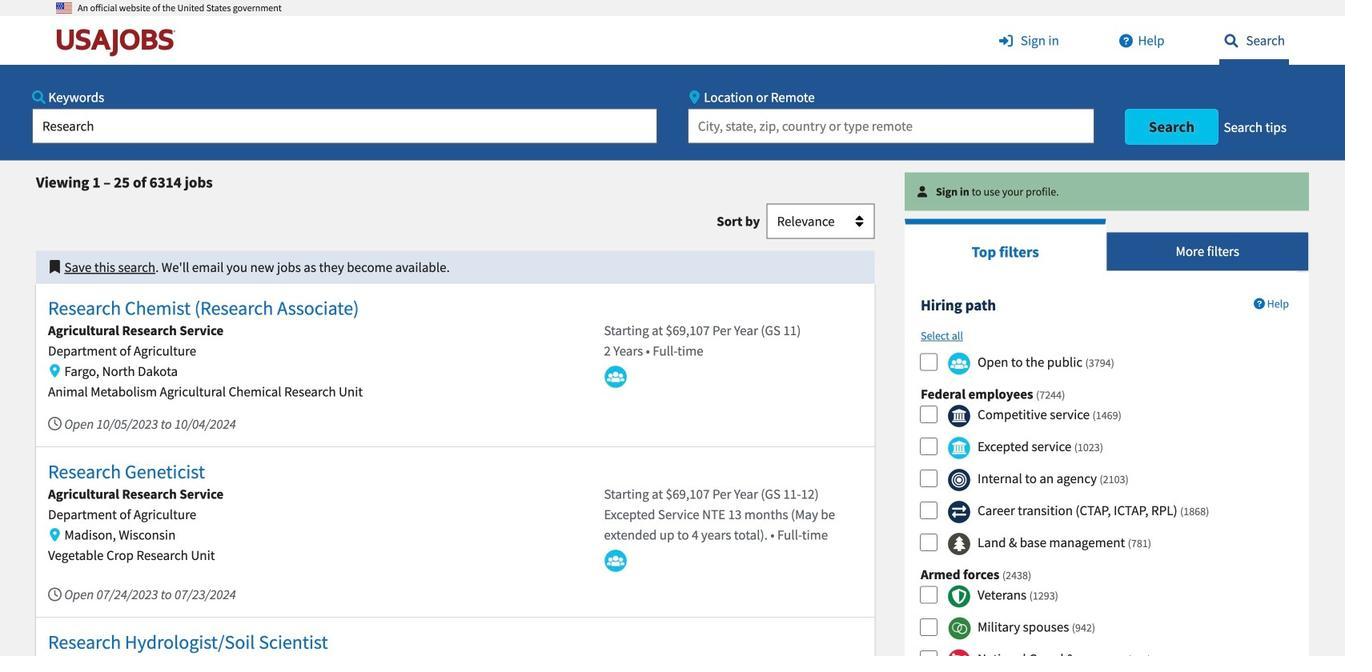 Task type: describe. For each thing, give the bounding box(es) containing it.
u.s. flag image
[[56, 0, 72, 16]]

City, state, zip, country or type remote text field
[[688, 109, 1095, 144]]

competitive service image
[[948, 405, 971, 428]]

job search image
[[1220, 34, 1244, 48]]

national guard & reserves image
[[948, 650, 971, 657]]

excepted service image
[[948, 437, 971, 460]]

career transition (ctap, ictap, rpl) image
[[948, 501, 971, 524]]



Task type: locate. For each thing, give the bounding box(es) containing it.
main navigation element
[[0, 16, 1345, 161]]

veterans image
[[948, 586, 971, 609]]

open to the public image
[[948, 352, 971, 375]]

land & base management image
[[948, 533, 971, 556]]

help image
[[1114, 34, 1138, 48]]

hiring path help image
[[1254, 298, 1265, 309]]

military spouses image
[[948, 618, 971, 641]]

header element
[[0, 0, 1345, 161]]

usajobs logo image
[[56, 28, 183, 57]]

Job title, dept., agency, series or occupation text field
[[32, 109, 658, 144]]

tab list
[[905, 219, 1309, 272]]

internal to an agency image
[[948, 469, 971, 492]]



Task type: vqa. For each thing, say whether or not it's contained in the screenshot.
Remove all filters Image
no



